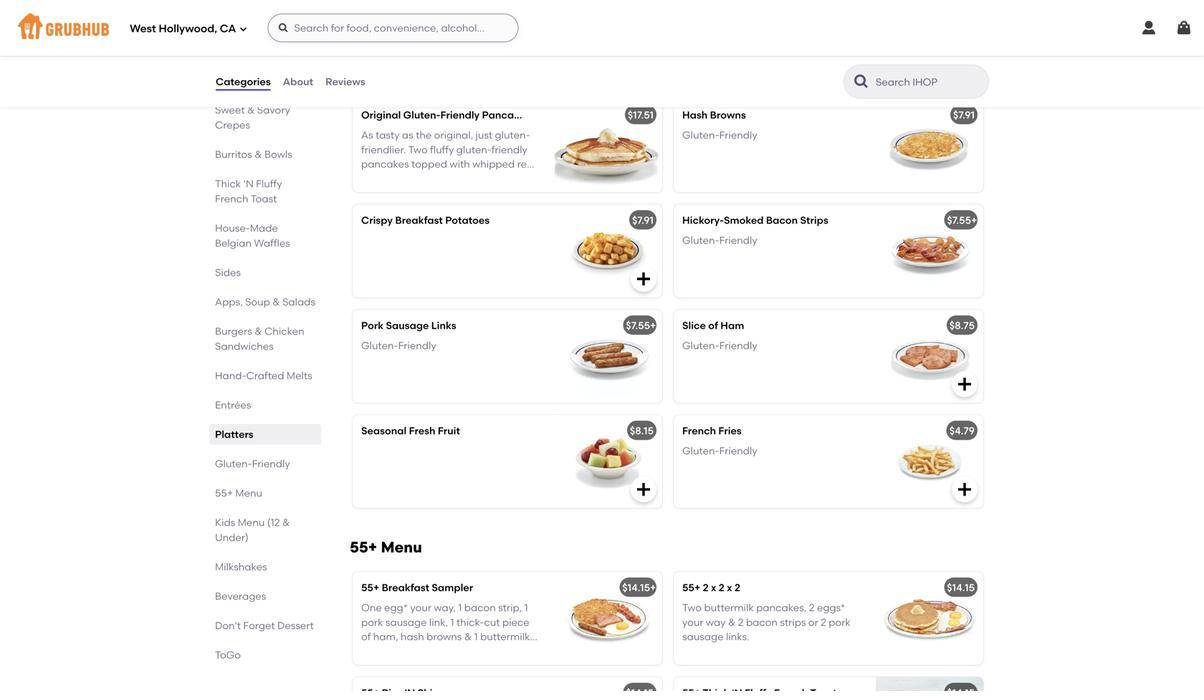 Task type: locate. For each thing, give the bounding box(es) containing it.
bacon inside one egg* your way, 1 bacon strip, 1 pork sausage link, 1 thick-cut piece of ham, hash browns & 1 buttermilk pancake.
[[464, 602, 496, 614]]

of right slice
[[708, 320, 718, 332]]

sausage
[[460, 67, 501, 80], [385, 617, 427, 629], [682, 631, 724, 643]]

way, inside one egg* your way, 1 bacon strip, 1 pork sausage link, 1 thick-cut piece of ham, hash browns & 1 buttermilk pancake.
[[434, 602, 456, 614]]

0 vertical spatial bacon
[[361, 67, 393, 80]]

0 vertical spatial +
[[971, 214, 977, 226]]

0 horizontal spatial topped
[[361, 38, 397, 50]]

link,
[[429, 617, 448, 629]]

butter. up the crispy on the left top of page
[[361, 173, 393, 185]]

the down golden
[[416, 129, 432, 141]]

2 inside two fluffy, gluten-friendly pancakes topped with whipped real butter. served with 2 eggs* your way, two bacon strips or pork sausage links, and our golden hash browns.
[[420, 53, 426, 65]]

hash right golden
[[438, 82, 461, 94]]

1 vertical spatial hash
[[401, 631, 424, 643]]

1 $14.15 from the left
[[622, 582, 650, 594]]

0 vertical spatial $7.91
[[953, 109, 975, 121]]

svg image down the $4.79
[[956, 481, 973, 498]]

just
[[797, 24, 814, 36], [476, 129, 492, 141]]

as for four
[[723, 24, 734, 36]]

as tasty as the original, just gluten- friendlier. four fluffy gluten-friendly pancakes topped with whipped real butter. button
[[674, 0, 983, 87]]

real up search icon
[[838, 53, 857, 65]]

two inside two fluffy, gluten-friendly pancakes topped with whipped real butter. served with 2 eggs* your way, two bacon strips or pork sausage links, and our golden hash browns.
[[361, 24, 381, 36]]

& inside one egg* your way, 1 bacon strip, 1 pork sausage link, 1 thick-cut piece of ham, hash browns & 1 buttermilk pancake.
[[464, 631, 472, 643]]

sausage
[[386, 320, 429, 332]]

your left way
[[682, 617, 703, 629]]

1 vertical spatial as
[[402, 129, 413, 141]]

topped for as tasty as the original, just gluten- friendlier. two fluffy gluten-friendly pancakes topped with whipped real butter.
[[411, 158, 447, 170]]

as inside as tasty as the original, just gluten- friendlier. two fluffy gluten-friendly pancakes topped with whipped real butter.
[[402, 129, 413, 141]]

0 vertical spatial your
[[459, 53, 480, 65]]

one egg* your way, 1 bacon strip, 1 pork sausage link, 1 thick-cut piece of ham, hash browns & 1 buttermilk pancake.
[[361, 602, 530, 658]]

svg image down $8.15
[[635, 481, 652, 498]]

friendly for as tasty as the original, just gluten- friendlier. four fluffy gluten-friendly pancakes topped with whipped real butter.
[[815, 38, 851, 50]]

2 vertical spatial bacon
[[746, 617, 778, 629]]

burgers & chicken sandwiches tab
[[215, 324, 315, 354]]

fluffy
[[753, 38, 777, 50], [430, 144, 454, 156]]

friendly down "smoked" in the top of the page
[[719, 234, 757, 247]]

0 vertical spatial original,
[[755, 24, 794, 36]]

fluffy right four
[[753, 38, 777, 50]]

friendly for as tasty as the original, just gluten- friendlier. two fluffy gluten-friendly pancakes topped with whipped real butter.
[[491, 144, 527, 156]]

real down the -
[[517, 158, 536, 170]]

hash
[[682, 109, 708, 121]]

or inside two fluffy, gluten-friendly pancakes topped with whipped real butter. served with 2 eggs* your way, two bacon strips or pork sausage links, and our golden hash browns.
[[424, 67, 433, 80]]

0 horizontal spatial real
[[467, 38, 486, 50]]

0 horizontal spatial 55+ menu
[[215, 487, 262, 500]]

topped
[[361, 38, 397, 50], [732, 53, 768, 65], [411, 158, 447, 170]]

breakfast right the crispy on the left top of page
[[395, 214, 443, 226]]

svg image for $4.79
[[956, 481, 973, 498]]

2 vertical spatial topped
[[411, 158, 447, 170]]

gluten-friendly down platters tab
[[215, 458, 290, 470]]

1 horizontal spatial original,
[[755, 24, 794, 36]]

west
[[130, 22, 156, 35]]

$7.91 left hickory-
[[632, 214, 654, 226]]

bacon down the served
[[361, 67, 393, 80]]

$7.55 + for hickory-smoked bacon strips
[[947, 214, 977, 226]]

1 up the thick-
[[458, 602, 462, 614]]

pancakes inside as tasty as the original, just gluten- friendlier. two fluffy gluten-friendly pancakes topped with whipped real butter.
[[361, 158, 409, 170]]

0 vertical spatial strips
[[395, 67, 421, 80]]

0 horizontal spatial $7.91
[[632, 214, 654, 226]]

sides
[[215, 267, 241, 279]]

x up 'links.' on the right bottom of page
[[727, 582, 732, 594]]

as
[[682, 24, 694, 36], [361, 129, 373, 141]]

way, left the "two"
[[482, 53, 504, 65]]

whipped for as tasty as the original, just gluten- friendlier. four fluffy gluten-friendly pancakes topped with whipped real butter.
[[793, 53, 836, 65]]

1 vertical spatial eggs*
[[817, 602, 845, 614]]

hand-
[[215, 370, 246, 382]]

1 horizontal spatial $7.55 +
[[947, 214, 977, 226]]

whipped inside as tasty as the original, just gluten- friendlier. four fluffy gluten-friendly pancakes topped with whipped real butter.
[[793, 53, 836, 65]]

svg image
[[1140, 19, 1157, 37], [1175, 19, 1193, 37], [239, 25, 248, 33], [635, 270, 652, 288]]

0 vertical spatial as
[[723, 24, 734, 36]]

1 horizontal spatial 55+ menu
[[350, 538, 422, 557]]

$7.55 for hickory-smoked bacon strips
[[947, 214, 971, 226]]

1 horizontal spatial pork
[[436, 67, 458, 80]]

waffles
[[254, 237, 290, 249]]

sausage down way
[[682, 631, 724, 643]]

breakfast
[[395, 214, 443, 226], [382, 582, 429, 594]]

friendly down platters tab
[[252, 458, 290, 470]]

0 vertical spatial whipped
[[422, 38, 465, 50]]

1 horizontal spatial topped
[[411, 158, 447, 170]]

topped inside as tasty as the original, just gluten- friendlier. two fluffy gluten-friendly pancakes topped with whipped real butter.
[[411, 158, 447, 170]]

55+ breakfast sampler image
[[555, 572, 662, 665]]

55+ rise 'n shine image
[[555, 678, 662, 692]]

thick 'n fluffy french toast tab
[[215, 176, 315, 206]]

gluten-friendly down hickory-
[[682, 234, 757, 247]]

bacon up the thick-
[[464, 602, 496, 614]]

0 horizontal spatial hash
[[401, 631, 424, 643]]

2 horizontal spatial pork
[[829, 617, 851, 629]]

sausage up browns.
[[460, 67, 501, 80]]

1 vertical spatial just
[[476, 129, 492, 141]]

0 vertical spatial 55+ menu
[[215, 487, 262, 500]]

topped inside two fluffy, gluten-friendly pancakes topped with whipped real butter. served with 2 eggs* your way, two bacon strips or pork sausage links, and our golden hash browns.
[[361, 38, 397, 50]]

2 vertical spatial whipped
[[472, 158, 515, 170]]

fluffy inside as tasty as the original, just gluten- friendlier. four fluffy gluten-friendly pancakes topped with whipped real butter.
[[753, 38, 777, 50]]

way,
[[482, 53, 504, 65], [434, 602, 456, 614]]

2 original from the top
[[361, 109, 401, 121]]

& left bowls
[[255, 148, 262, 161]]

gluten- down platters
[[215, 458, 252, 470]]

pancakes
[[485, 24, 533, 36], [682, 53, 730, 65], [361, 158, 409, 170]]

$7.91 down search ihop search field
[[953, 109, 975, 121]]

two for original gluten-friendly pancake combo
[[361, 24, 381, 36]]

& right (12
[[282, 517, 290, 529]]

your
[[459, 53, 480, 65], [410, 602, 431, 614], [682, 617, 703, 629]]

reviews button
[[325, 56, 366, 108]]

1 horizontal spatial of
[[708, 320, 718, 332]]

gluten- down hash
[[682, 129, 719, 141]]

55+ menu up kids
[[215, 487, 262, 500]]

& up 'links.' on the right bottom of page
[[728, 617, 736, 629]]

pork sausage links image
[[555, 310, 662, 403]]

thick
[[215, 178, 241, 190]]

2 horizontal spatial topped
[[732, 53, 768, 65]]

pancakes down pancake
[[485, 24, 533, 36]]

whipped
[[422, 38, 465, 50], [793, 53, 836, 65], [472, 158, 515, 170]]

sweet
[[215, 104, 245, 116]]

original, inside as tasty as the original, just gluten- friendlier. two fluffy gluten-friendly pancakes topped with whipped real butter.
[[434, 129, 473, 141]]

as up four
[[723, 24, 734, 36]]

strips inside two fluffy, gluten-friendly pancakes topped with whipped real butter. served with 2 eggs* your way, two bacon strips or pork sausage links, and our golden hash browns.
[[395, 67, 421, 80]]

0 vertical spatial pancakes
[[485, 24, 533, 36]]

friendlier. for two
[[361, 144, 406, 156]]

0 vertical spatial french
[[215, 193, 248, 205]]

butter. for as tasty as the original, just gluten- friendlier. two fluffy gluten-friendly pancakes topped with whipped real butter.
[[361, 173, 393, 185]]

2 vertical spatial friendly
[[491, 144, 527, 156]]

0 vertical spatial breakfast
[[395, 214, 443, 226]]

real inside as tasty as the original, just gluten- friendlier. two fluffy gluten-friendly pancakes topped with whipped real butter.
[[517, 158, 536, 170]]

0 horizontal spatial fluffy
[[430, 144, 454, 156]]

friendly down browns
[[719, 129, 757, 141]]

+ for hickory-smoked bacon strips
[[971, 214, 977, 226]]

friendlier. inside as tasty as the original, just gluten- friendlier. four fluffy gluten-friendly pancakes topped with whipped real butter.
[[682, 38, 727, 50]]

gluten-friendly down sausage
[[361, 340, 436, 352]]

55+ menu up 55+ breakfast sampler
[[350, 538, 422, 557]]

0 vertical spatial way,
[[482, 53, 504, 65]]

gluten-friendly for smoked
[[682, 234, 757, 247]]

0 horizontal spatial friendlier.
[[361, 144, 406, 156]]

chicken
[[265, 325, 304, 338]]

0 vertical spatial topped
[[361, 38, 397, 50]]

thick 'n fluffy french toast
[[215, 178, 282, 205]]

as inside as tasty as the original, just gluten- friendlier. four fluffy gluten-friendly pancakes topped with whipped real butter.
[[723, 24, 734, 36]]

1 vertical spatial $7.55
[[626, 320, 650, 332]]

(short
[[539, 109, 569, 121]]

0 horizontal spatial x
[[711, 582, 716, 594]]

the
[[737, 24, 753, 36], [416, 129, 432, 141]]

eggs* up golden
[[428, 53, 456, 65]]

0 horizontal spatial $7.55 +
[[626, 320, 656, 332]]

way, up link,
[[434, 602, 456, 614]]

pork inside two fluffy, gluten-friendly pancakes topped with whipped real butter. served with 2 eggs* your way, two bacon strips or pork sausage links, and our golden hash browns.
[[436, 67, 458, 80]]

1 original from the top
[[361, 3, 401, 16]]

1 vertical spatial of
[[361, 631, 371, 643]]

menu left (12
[[238, 517, 265, 529]]

original, for four
[[755, 24, 794, 36]]

2 horizontal spatial bacon
[[746, 617, 778, 629]]

1 horizontal spatial just
[[797, 24, 814, 36]]

gluten-friendly for fries
[[682, 445, 757, 457]]

2
[[420, 53, 426, 65], [703, 582, 709, 594], [719, 582, 724, 594], [735, 582, 740, 594], [809, 602, 815, 614], [738, 617, 744, 629], [821, 617, 826, 629]]

2 horizontal spatial butter.
[[682, 67, 714, 80]]

0 horizontal spatial or
[[424, 67, 433, 80]]

your down 55+ breakfast sampler
[[410, 602, 431, 614]]

1 horizontal spatial butter.
[[488, 38, 520, 50]]

tasty inside as tasty as the original, just gluten- friendlier. two fluffy gluten-friendly pancakes topped with whipped real butter.
[[376, 129, 400, 141]]

0 vertical spatial the
[[737, 24, 753, 36]]

0 horizontal spatial pork
[[361, 617, 383, 629]]

eggs*
[[428, 53, 456, 65], [817, 602, 845, 614]]

55+ menu
[[215, 487, 262, 500], [350, 538, 422, 557]]

x
[[711, 582, 716, 594], [727, 582, 732, 594]]

& up sandwiches
[[255, 325, 262, 338]]

1 horizontal spatial $7.91
[[953, 109, 975, 121]]

real for as tasty as the original, just gluten- friendlier. two fluffy gluten-friendly pancakes topped with whipped real butter.
[[517, 158, 536, 170]]

bacon inside two buttermilk pancakes, 2 eggs* your way & 2 bacon strips or 2 pork sausage links.
[[746, 617, 778, 629]]

main navigation navigation
[[0, 0, 1204, 56]]

search icon image
[[853, 73, 870, 90]]

$7.55 + for pork sausage links
[[626, 320, 656, 332]]

don't forget dessert tab
[[215, 619, 315, 634]]

gluten-friendly down french fries
[[682, 445, 757, 457]]

1 horizontal spatial x
[[727, 582, 732, 594]]

beverages tab
[[215, 589, 315, 604]]

& inside two buttermilk pancakes, 2 eggs* your way & 2 bacon strips or 2 pork sausage links.
[[728, 617, 736, 629]]

1 vertical spatial pancakes
[[682, 53, 730, 65]]

golden
[[401, 82, 435, 94]]

gluten- down hickory-
[[682, 234, 719, 247]]

don't
[[215, 620, 241, 632]]

friendly inside as tasty as the original, just gluten- friendlier. two fluffy gluten-friendly pancakes topped with whipped real butter.
[[491, 144, 527, 156]]

as down golden
[[402, 129, 413, 141]]

way, inside two fluffy, gluten-friendly pancakes topped with whipped real butter. served with 2 eggs* your way, two bacon strips or pork sausage links, and our golden hash browns.
[[482, 53, 504, 65]]

1 vertical spatial original,
[[434, 129, 473, 141]]

-
[[533, 109, 537, 121]]

two buttermilk pancakes, 2 eggs* your way & 2 bacon strips or 2 pork sausage links.
[[682, 602, 851, 643]]

french left fries
[[682, 425, 716, 437]]

topped inside as tasty as the original, just gluten- friendlier. four fluffy gluten-friendly pancakes topped with whipped real butter.
[[732, 53, 768, 65]]

2 vertical spatial sausage
[[682, 631, 724, 643]]

bacon inside two fluffy, gluten-friendly pancakes topped with whipped real butter. served with 2 eggs* your way, two bacon strips or pork sausage links, and our golden hash browns.
[[361, 67, 393, 80]]

friendlier. inside as tasty as the original, just gluten- friendlier. two fluffy gluten-friendly pancakes topped with whipped real butter.
[[361, 144, 406, 156]]

strips down pancakes,
[[780, 617, 806, 629]]

just inside as tasty as the original, just gluten- friendlier. two fluffy gluten-friendly pancakes topped with whipped real butter.
[[476, 129, 492, 141]]

the inside as tasty as the original, just gluten- friendlier. two fluffy gluten-friendly pancakes topped with whipped real butter.
[[416, 129, 432, 141]]

0 horizontal spatial way,
[[434, 602, 456, 614]]

1 horizontal spatial tasty
[[697, 24, 721, 36]]

0 horizontal spatial buttermilk
[[480, 631, 530, 643]]

buttermilk down "piece" in the bottom of the page
[[480, 631, 530, 643]]

Search for food, convenience, alcohol... search field
[[268, 14, 519, 42]]

original down the our
[[361, 109, 401, 121]]

1 horizontal spatial as
[[723, 24, 734, 36]]

as
[[723, 24, 734, 36], [402, 129, 413, 141]]

gluten-friendly down hash browns
[[682, 129, 757, 141]]

& down the thick-
[[464, 631, 472, 643]]

sausage down the egg*
[[385, 617, 427, 629]]

0 vertical spatial as
[[682, 24, 694, 36]]

your inside two fluffy, gluten-friendly pancakes topped with whipped real butter. served with 2 eggs* your way, two bacon strips or pork sausage links, and our golden hash browns.
[[459, 53, 480, 65]]

menu down gluten-friendly tab
[[235, 487, 262, 500]]

& right sweet
[[247, 104, 255, 116]]

whipped inside two fluffy, gluten-friendly pancakes topped with whipped real butter. served with 2 eggs* your way, two bacon strips or pork sausage links, and our golden hash browns.
[[422, 38, 465, 50]]

pancakes up the crispy on the left top of page
[[361, 158, 409, 170]]

crepes
[[215, 119, 250, 131]]

entrées tab
[[215, 398, 315, 413]]

1 vertical spatial tasty
[[376, 129, 400, 141]]

pancakes inside as tasty as the original, just gluten- friendlier. four fluffy gluten-friendly pancakes topped with whipped real butter.
[[682, 53, 730, 65]]

1 vertical spatial $7.55 +
[[626, 320, 656, 332]]

as inside as tasty as the original, just gluten- friendlier. two fluffy gluten-friendly pancakes topped with whipped real butter.
[[361, 129, 373, 141]]

sweet & savory crepes tab
[[215, 102, 315, 133]]

1 vertical spatial fluffy
[[430, 144, 454, 156]]

2 horizontal spatial sausage
[[682, 631, 724, 643]]

gluten-
[[403, 3, 440, 16], [403, 109, 440, 121], [682, 129, 719, 141], [682, 234, 719, 247], [361, 340, 398, 352], [682, 340, 719, 352], [682, 445, 719, 457], [215, 458, 252, 470]]

burritos & bowls tab
[[215, 147, 315, 162]]

1 vertical spatial butter.
[[682, 67, 714, 80]]

of inside one egg* your way, 1 bacon strip, 1 pork sausage link, 1 thick-cut piece of ham, hash browns & 1 buttermilk pancake.
[[361, 631, 371, 643]]

1 vertical spatial real
[[838, 53, 857, 65]]

2 horizontal spatial whipped
[[793, 53, 836, 65]]

real inside as tasty as the original, just gluten- friendlier. four fluffy gluten-friendly pancakes topped with whipped real butter.
[[838, 53, 857, 65]]

two inside two buttermilk pancakes, 2 eggs* your way & 2 bacon strips or 2 pork sausage links.
[[682, 602, 702, 614]]

1 horizontal spatial $7.55
[[947, 214, 971, 226]]

hash
[[438, 82, 461, 94], [401, 631, 424, 643]]

eggs* right pancakes,
[[817, 602, 845, 614]]

butter. inside as tasty as the original, just gluten- friendlier. two fluffy gluten-friendly pancakes topped with whipped real butter.
[[361, 173, 393, 185]]

1 vertical spatial way,
[[434, 602, 456, 614]]

fluffy down original gluten-friendly pancakes - (short stack)
[[430, 144, 454, 156]]

two inside as tasty as the original, just gluten- friendlier. two fluffy gluten-friendly pancakes topped with whipped real butter.
[[408, 144, 428, 156]]

of
[[708, 320, 718, 332], [361, 631, 371, 643]]

two down golden
[[408, 144, 428, 156]]

breakfast for 55+
[[382, 582, 429, 594]]

hash browns
[[682, 109, 746, 121]]

original up fluffy,
[[361, 3, 401, 16]]

svg image right ca
[[278, 22, 289, 34]]

$7.55 for pork sausage links
[[626, 320, 650, 332]]

hickory-smoked bacon strips image
[[876, 205, 983, 298]]

0 horizontal spatial original,
[[434, 129, 473, 141]]

1 horizontal spatial bacon
[[464, 602, 496, 614]]

the inside as tasty as the original, just gluten- friendlier. four fluffy gluten-friendly pancakes topped with whipped real butter.
[[737, 24, 753, 36]]

whipped for as tasty as the original, just gluten- friendlier. two fluffy gluten-friendly pancakes topped with whipped real butter.
[[472, 158, 515, 170]]

friendlier. left four
[[682, 38, 727, 50]]

0 vertical spatial two
[[361, 24, 381, 36]]

tasty
[[697, 24, 721, 36], [376, 129, 400, 141]]

soup
[[245, 296, 270, 308]]

original
[[361, 3, 401, 16], [361, 109, 401, 121]]

2 horizontal spatial friendly
[[815, 38, 851, 50]]

gluten- down slice
[[682, 340, 719, 352]]

bacon down pancakes,
[[746, 617, 778, 629]]

pancakes inside two fluffy, gluten-friendly pancakes topped with whipped real butter. served with 2 eggs* your way, two bacon strips or pork sausage links, and our golden hash browns.
[[485, 24, 533, 36]]

menu for 55+ menu tab
[[235, 487, 262, 500]]

ham,
[[373, 631, 398, 643]]

butter. up hash
[[682, 67, 714, 80]]

buttermilk up way
[[704, 602, 754, 614]]

0 horizontal spatial $7.55
[[626, 320, 650, 332]]

whipped inside as tasty as the original, just gluten- friendlier. two fluffy gluten-friendly pancakes topped with whipped real butter.
[[472, 158, 515, 170]]

tasty inside as tasty as the original, just gluten- friendlier. four fluffy gluten-friendly pancakes topped with whipped real butter.
[[697, 24, 721, 36]]

55+ menu inside tab
[[215, 487, 262, 500]]

gluten- inside tab
[[215, 458, 252, 470]]

x up way
[[711, 582, 716, 594]]

house-
[[215, 222, 250, 234]]

gluten-friendly for browns
[[682, 129, 757, 141]]

four
[[729, 38, 751, 50]]

real down original gluten-friendly pancake combo
[[467, 38, 486, 50]]

topped for as tasty as the original, just gluten- friendlier. four fluffy gluten-friendly pancakes topped with whipped real butter.
[[732, 53, 768, 65]]

1 vertical spatial original
[[361, 109, 401, 121]]

1 horizontal spatial friendly
[[491, 144, 527, 156]]

french inside thick 'n fluffy french toast
[[215, 193, 248, 205]]

2 x from the left
[[727, 582, 732, 594]]

hash inside two fluffy, gluten-friendly pancakes topped with whipped real butter. served with 2 eggs* your way, two bacon strips or pork sausage links, and our golden hash browns.
[[438, 82, 461, 94]]

seasonal fresh fruit
[[361, 425, 460, 437]]

french down thick
[[215, 193, 248, 205]]

original gluten-friendly pancake combo image
[[555, 0, 662, 87]]

pancakes down four
[[682, 53, 730, 65]]

hash browns image
[[876, 99, 983, 192]]

your inside one egg* your way, 1 bacon strip, 1 pork sausage link, 1 thick-cut piece of ham, hash browns & 1 buttermilk pancake.
[[410, 602, 431, 614]]

about
[[283, 76, 313, 88]]

two left fluffy,
[[361, 24, 381, 36]]

topped up the served
[[361, 38, 397, 50]]

strips
[[395, 67, 421, 80], [780, 617, 806, 629]]

friendlier. down the our
[[361, 144, 406, 156]]

1 horizontal spatial french
[[682, 425, 716, 437]]

real for as tasty as the original, just gluten- friendlier. four fluffy gluten-friendly pancakes topped with whipped real butter.
[[838, 53, 857, 65]]

strips up golden
[[395, 67, 421, 80]]

friendly
[[447, 24, 482, 36], [815, 38, 851, 50], [491, 144, 527, 156]]

0 horizontal spatial $14.15
[[622, 582, 650, 594]]

fluffy
[[256, 178, 282, 190]]

sandwiches
[[215, 340, 274, 353]]

butter. inside as tasty as the original, just gluten- friendlier. four fluffy gluten-friendly pancakes topped with whipped real butter.
[[682, 67, 714, 80]]

under)
[[215, 532, 249, 544]]

hand-crafted melts
[[215, 370, 312, 382]]

0 horizontal spatial as
[[402, 129, 413, 141]]

with inside as tasty as the original, just gluten- friendlier. four fluffy gluten-friendly pancakes topped with whipped real butter.
[[771, 53, 791, 65]]

combo
[[528, 3, 564, 16]]

menu inside the kids menu (12 & under)
[[238, 517, 265, 529]]

1 horizontal spatial way,
[[482, 53, 504, 65]]

french fries
[[682, 425, 742, 437]]

buttermilk
[[704, 602, 754, 614], [480, 631, 530, 643]]

1
[[458, 602, 462, 614], [524, 602, 528, 614], [450, 617, 454, 629], [474, 631, 478, 643]]

with inside as tasty as the original, just gluten- friendlier. two fluffy gluten-friendly pancakes topped with whipped real butter.
[[450, 158, 470, 170]]

as for as tasty as the original, just gluten- friendlier. four fluffy gluten-friendly pancakes topped with whipped real butter.
[[682, 24, 694, 36]]

milkshakes tab
[[215, 560, 315, 575]]

beverages
[[215, 591, 266, 603]]

topped down four
[[732, 53, 768, 65]]

two for 55+ 2 x 2 x 2
[[682, 602, 702, 614]]

0 horizontal spatial pancakes
[[361, 158, 409, 170]]

original, inside as tasty as the original, just gluten- friendlier. four fluffy gluten-friendly pancakes topped with whipped real butter.
[[755, 24, 794, 36]]

0 vertical spatial menu
[[235, 487, 262, 500]]

0 horizontal spatial your
[[410, 602, 431, 614]]

0 vertical spatial $7.55 +
[[947, 214, 977, 226]]

$7.91
[[953, 109, 975, 121], [632, 214, 654, 226]]

gluten-friendly down slice of ham
[[682, 340, 757, 352]]

menu up 55+ breakfast sampler
[[381, 538, 422, 557]]

fluffy inside as tasty as the original, just gluten- friendlier. two fluffy gluten-friendly pancakes topped with whipped real butter.
[[430, 144, 454, 156]]

1 vertical spatial topped
[[732, 53, 768, 65]]

0 vertical spatial $7.55
[[947, 214, 971, 226]]

butter. inside two fluffy, gluten-friendly pancakes topped with whipped real butter. served with 2 eggs* your way, two bacon strips or pork sausage links, and our golden hash browns.
[[488, 38, 520, 50]]

gluten-friendly for sausage
[[361, 340, 436, 352]]

pancakes for as tasty as the original, just gluten- friendlier. two fluffy gluten-friendly pancakes topped with whipped real butter.
[[361, 158, 409, 170]]

links,
[[504, 67, 527, 80]]

the up four
[[737, 24, 753, 36]]

1 vertical spatial $7.91
[[632, 214, 654, 226]]

just inside as tasty as the original, just gluten- friendlier. four fluffy gluten-friendly pancakes topped with whipped real butter.
[[797, 24, 814, 36]]

1 vertical spatial buttermilk
[[480, 631, 530, 643]]

+
[[971, 214, 977, 226], [650, 320, 656, 332], [650, 582, 656, 594]]

svg image
[[278, 22, 289, 34], [956, 376, 973, 393], [635, 481, 652, 498], [956, 481, 973, 498]]

your up browns.
[[459, 53, 480, 65]]

breakfast up the egg*
[[382, 582, 429, 594]]

potatoes
[[445, 214, 490, 226]]

0 horizontal spatial just
[[476, 129, 492, 141]]

1 horizontal spatial as
[[682, 24, 694, 36]]

2 horizontal spatial real
[[838, 53, 857, 65]]

one
[[361, 602, 382, 614]]

butter. up the "two"
[[488, 38, 520, 50]]

kids menu (12 & under)
[[215, 517, 290, 544]]

original for fluffy,
[[361, 3, 401, 16]]

topped up crispy breakfast potatoes
[[411, 158, 447, 170]]

gluten- up fluffy,
[[403, 3, 440, 16]]

two down 55+ 2 x 2 x 2
[[682, 602, 702, 614]]

2 horizontal spatial pancakes
[[682, 53, 730, 65]]

2 $14.15 from the left
[[947, 582, 975, 594]]

55+
[[215, 487, 233, 500], [350, 538, 377, 557], [361, 582, 379, 594], [682, 582, 700, 594]]

1 horizontal spatial your
[[459, 53, 480, 65]]

bacon
[[361, 67, 393, 80], [464, 602, 496, 614], [746, 617, 778, 629]]

gluten- down pork
[[361, 340, 398, 352]]

1 vertical spatial strips
[[780, 617, 806, 629]]

milkshakes
[[215, 561, 267, 573]]

0 horizontal spatial whipped
[[422, 38, 465, 50]]

slice of ham image
[[876, 310, 983, 403]]

1 vertical spatial breakfast
[[382, 582, 429, 594]]

0 vertical spatial or
[[424, 67, 433, 80]]

as inside as tasty as the original, just gluten- friendlier. four fluffy gluten-friendly pancakes topped with whipped real butter.
[[682, 24, 694, 36]]

1 vertical spatial sausage
[[385, 617, 427, 629]]

of left ham,
[[361, 631, 371, 643]]

pork
[[436, 67, 458, 80], [361, 617, 383, 629], [829, 617, 851, 629]]

two
[[361, 24, 381, 36], [408, 144, 428, 156], [682, 602, 702, 614]]

2 vertical spatial butter.
[[361, 173, 393, 185]]

friendlier.
[[682, 38, 727, 50], [361, 144, 406, 156]]

hash right ham,
[[401, 631, 424, 643]]

butter. for as tasty as the original, just gluten- friendlier. four fluffy gluten-friendly pancakes topped with whipped real butter.
[[682, 67, 714, 80]]

2 horizontal spatial two
[[682, 602, 702, 614]]

the for two
[[416, 129, 432, 141]]

friendly inside as tasty as the original, just gluten- friendlier. four fluffy gluten-friendly pancakes topped with whipped real butter.
[[815, 38, 851, 50]]

svg image up the $4.79
[[956, 376, 973, 393]]



Task type: vqa. For each thing, say whether or not it's contained in the screenshot.
Amazon Prime Deal link
no



Task type: describe. For each thing, give the bounding box(es) containing it.
burritos
[[215, 148, 252, 161]]

west hollywood, ca
[[130, 22, 236, 35]]

sausage inside two buttermilk pancakes, 2 eggs* your way & 2 bacon strips or 2 pork sausage links.
[[682, 631, 724, 643]]

friendly down ham
[[719, 340, 757, 352]]

original gluten-friendly pancakes - (short stack) image
[[555, 99, 662, 192]]

browns
[[427, 631, 462, 643]]

gluten- down golden
[[403, 109, 440, 121]]

tasty for two
[[376, 129, 400, 141]]

just for as tasty as the original, just gluten- friendlier. two fluffy gluten-friendly pancakes topped with whipped real butter.
[[476, 129, 492, 141]]

as tasty as the original, just gluten- friendlier. four fluffy gluten-friendly pancakes topped with whipped real butter.
[[682, 24, 857, 80]]

1 right strip,
[[524, 602, 528, 614]]

stack)
[[572, 109, 604, 121]]

gluten- down french fries
[[682, 445, 719, 457]]

fluffy,
[[383, 24, 409, 36]]

pancake
[[482, 3, 525, 16]]

don't forget dessert
[[215, 620, 314, 632]]

svg image inside main navigation navigation
[[278, 22, 289, 34]]

sampler
[[432, 582, 473, 594]]

slice
[[682, 320, 706, 332]]

svg image for $8.15
[[635, 481, 652, 498]]

just for as tasty as the original, just gluten- friendlier. four fluffy gluten-friendly pancakes topped with whipped real butter.
[[797, 24, 814, 36]]

hand-crafted melts tab
[[215, 368, 315, 383]]

savory
[[257, 104, 290, 116]]

your inside two buttermilk pancakes, 2 eggs* your way & 2 bacon strips or 2 pork sausage links.
[[682, 617, 703, 629]]

gluten-friendly inside tab
[[215, 458, 290, 470]]

& right soup
[[272, 296, 280, 308]]

55+ 2 x 2 x 2 image
[[876, 572, 983, 665]]

menu for kids menu (12 & under) tab
[[238, 517, 265, 529]]

pork inside one egg* your way, 1 bacon strip, 1 pork sausage link, 1 thick-cut piece of ham, hash browns & 1 buttermilk pancake.
[[361, 617, 383, 629]]

hash inside one egg* your way, 1 bacon strip, 1 pork sausage link, 1 thick-cut piece of ham, hash browns & 1 buttermilk pancake.
[[401, 631, 424, 643]]

$17.51
[[628, 109, 654, 121]]

buttermilk inside one egg* your way, 1 bacon strip, 1 pork sausage link, 1 thick-cut piece of ham, hash browns & 1 buttermilk pancake.
[[480, 631, 530, 643]]

strip,
[[498, 602, 522, 614]]

strips inside two buttermilk pancakes, 2 eggs* your way & 2 bacon strips or 2 pork sausage links.
[[780, 617, 806, 629]]

friendly down pork sausage links
[[398, 340, 436, 352]]

belgian
[[215, 237, 252, 249]]

sides tab
[[215, 265, 315, 280]]

smoked
[[724, 214, 764, 226]]

links.
[[726, 631, 749, 643]]

pancakes,
[[756, 602, 807, 614]]

original for tasty
[[361, 109, 401, 121]]

original, for two
[[434, 129, 473, 141]]

browns.
[[464, 82, 501, 94]]

hickory-smoked bacon strips
[[682, 214, 828, 226]]

& inside the kids menu (12 & under)
[[282, 517, 290, 529]]

about button
[[282, 56, 314, 108]]

togo
[[215, 649, 241, 662]]

categories
[[216, 76, 271, 88]]

friendly down browns.
[[440, 109, 480, 121]]

sweet & savory crepes
[[215, 104, 290, 131]]

and
[[361, 82, 381, 94]]

toast
[[251, 193, 277, 205]]

original gluten-friendly pancakes - (full stack) image
[[876, 0, 983, 87]]

svg image for $8.75
[[956, 376, 973, 393]]

0 vertical spatial of
[[708, 320, 718, 332]]

1 x from the left
[[711, 582, 716, 594]]

burritos & bowls
[[215, 148, 292, 161]]

1 right link,
[[450, 617, 454, 629]]

tasty for four
[[697, 24, 721, 36]]

cut
[[484, 617, 500, 629]]

ca
[[220, 22, 236, 35]]

& inside burgers & chicken sandwiches
[[255, 325, 262, 338]]

2 vertical spatial menu
[[381, 538, 422, 557]]

55+ thick 'n fluffy french toast image
[[876, 678, 983, 692]]

1 down the thick-
[[474, 631, 478, 643]]

breakfast for crispy
[[395, 214, 443, 226]]

french fries image
[[876, 415, 983, 508]]

sausage inside one egg* your way, 1 bacon strip, 1 pork sausage link, 1 thick-cut piece of ham, hash browns & 1 buttermilk pancake.
[[385, 617, 427, 629]]

sausage inside two fluffy, gluten-friendly pancakes topped with whipped real butter. served with 2 eggs* your way, two bacon strips or pork sausage links, and our golden hash browns.
[[460, 67, 501, 80]]

$14.15 for $14.15
[[947, 582, 975, 594]]

pancakes for as tasty as the original, just gluten- friendlier. four fluffy gluten-friendly pancakes topped with whipped real butter.
[[682, 53, 730, 65]]

55+ 2 x 2 x 2
[[682, 582, 740, 594]]

apps, soup & salads tab
[[215, 295, 315, 310]]

Search IHOP search field
[[874, 75, 984, 89]]

1 vertical spatial 55+ menu
[[350, 538, 422, 557]]

original gluten-friendly pancake combo
[[361, 3, 564, 16]]

$14.15 for $14.15 +
[[622, 582, 650, 594]]

burgers
[[215, 325, 252, 338]]

real inside two fluffy, gluten-friendly pancakes topped with whipped real butter. served with 2 eggs* your way, two bacon strips or pork sausage links, and our golden hash browns.
[[467, 38, 486, 50]]

the for four
[[737, 24, 753, 36]]

thick-
[[456, 617, 484, 629]]

or inside two buttermilk pancakes, 2 eggs* your way & 2 bacon strips or 2 pork sausage links.
[[808, 617, 818, 629]]

seasonal
[[361, 425, 407, 437]]

pancakes
[[482, 109, 530, 121]]

$8.15
[[630, 425, 654, 437]]

$8.75
[[949, 320, 975, 332]]

pork sausage links
[[361, 320, 456, 332]]

fruit
[[438, 425, 460, 437]]

friendly inside tab
[[252, 458, 290, 470]]

friendly inside two fluffy, gluten-friendly pancakes topped with whipped real butter. served with 2 eggs* your way, two bacon strips or pork sausage links, and our golden hash browns.
[[447, 24, 482, 36]]

$14.15 +
[[622, 582, 656, 594]]

burgers & chicken sandwiches
[[215, 325, 304, 353]]

gluten-friendly for of
[[682, 340, 757, 352]]

bowls
[[264, 148, 292, 161]]

dessert
[[277, 620, 314, 632]]

seasonal fresh fruit image
[[555, 415, 662, 508]]

fries
[[718, 425, 742, 437]]

1 vertical spatial french
[[682, 425, 716, 437]]

fluffy for four
[[753, 38, 777, 50]]

$7.91 for crispy breakfast potatoes image
[[632, 214, 654, 226]]

strips
[[800, 214, 828, 226]]

crispy breakfast potatoes
[[361, 214, 490, 226]]

$4.79
[[949, 425, 975, 437]]

+ for 55+ breakfast sampler
[[650, 582, 656, 594]]

friendlier. for four
[[682, 38, 727, 50]]

pancake.
[[361, 646, 407, 658]]

hickory-
[[682, 214, 724, 226]]

melts
[[287, 370, 312, 382]]

kids
[[215, 517, 235, 529]]

buttermilk inside two buttermilk pancakes, 2 eggs* your way & 2 bacon strips or 2 pork sausage links.
[[704, 602, 754, 614]]

hollywood,
[[159, 22, 217, 35]]

served
[[361, 53, 395, 65]]

togo tab
[[215, 648, 315, 663]]

crispy breakfast potatoes image
[[555, 205, 662, 298]]

house-made belgian waffles tab
[[215, 221, 315, 251]]

house-made belgian waffles
[[215, 222, 290, 249]]

$7.91 for hash browns image
[[953, 109, 975, 121]]

way
[[706, 617, 726, 629]]

fluffy for two
[[430, 144, 454, 156]]

55+ menu tab
[[215, 486, 315, 501]]

platters
[[215, 429, 253, 441]]

55+ breakfast sampler
[[361, 582, 473, 594]]

bacon
[[766, 214, 798, 226]]

+ for pork sausage links
[[650, 320, 656, 332]]

as tasty as the original, just gluten- friendlier. two fluffy gluten-friendly pancakes topped with whipped real butter.
[[361, 129, 536, 185]]

crispy
[[361, 214, 393, 226]]

friendly down fries
[[719, 445, 757, 457]]

eggs* inside two fluffy, gluten-friendly pancakes topped with whipped real butter. served with 2 eggs* your way, two bacon strips or pork sausage links, and our golden hash browns.
[[428, 53, 456, 65]]

fresh
[[409, 425, 435, 437]]

our
[[383, 82, 399, 94]]

apps,
[[215, 296, 243, 308]]

salads
[[282, 296, 315, 308]]

forget
[[243, 620, 275, 632]]

entrées
[[215, 399, 251, 411]]

55+ inside tab
[[215, 487, 233, 500]]

crafted
[[246, 370, 284, 382]]

as for as tasty as the original, just gluten- friendlier. two fluffy gluten-friendly pancakes topped with whipped real butter.
[[361, 129, 373, 141]]

links
[[431, 320, 456, 332]]

gluten-friendly tab
[[215, 457, 315, 472]]

& inside sweet & savory crepes
[[247, 104, 255, 116]]

gluten- inside two fluffy, gluten-friendly pancakes topped with whipped real butter. served with 2 eggs* your way, two bacon strips or pork sausage links, and our golden hash browns.
[[412, 24, 447, 36]]

kids menu (12 & under) tab
[[215, 515, 315, 545]]

pork inside two buttermilk pancakes, 2 eggs* your way & 2 bacon strips or 2 pork sausage links.
[[829, 617, 851, 629]]

as for two
[[402, 129, 413, 141]]

friendly left pancake
[[440, 3, 480, 16]]

apps, soup & salads
[[215, 296, 315, 308]]

eggs* inside two buttermilk pancakes, 2 eggs* your way & 2 bacon strips or 2 pork sausage links.
[[817, 602, 845, 614]]

platters tab
[[215, 427, 315, 442]]

browns
[[710, 109, 746, 121]]

two
[[506, 53, 524, 65]]

(12
[[267, 517, 280, 529]]

slice of ham
[[682, 320, 744, 332]]

original gluten-friendly pancakes - (short stack)
[[361, 109, 604, 121]]

egg*
[[384, 602, 408, 614]]

ham
[[720, 320, 744, 332]]



